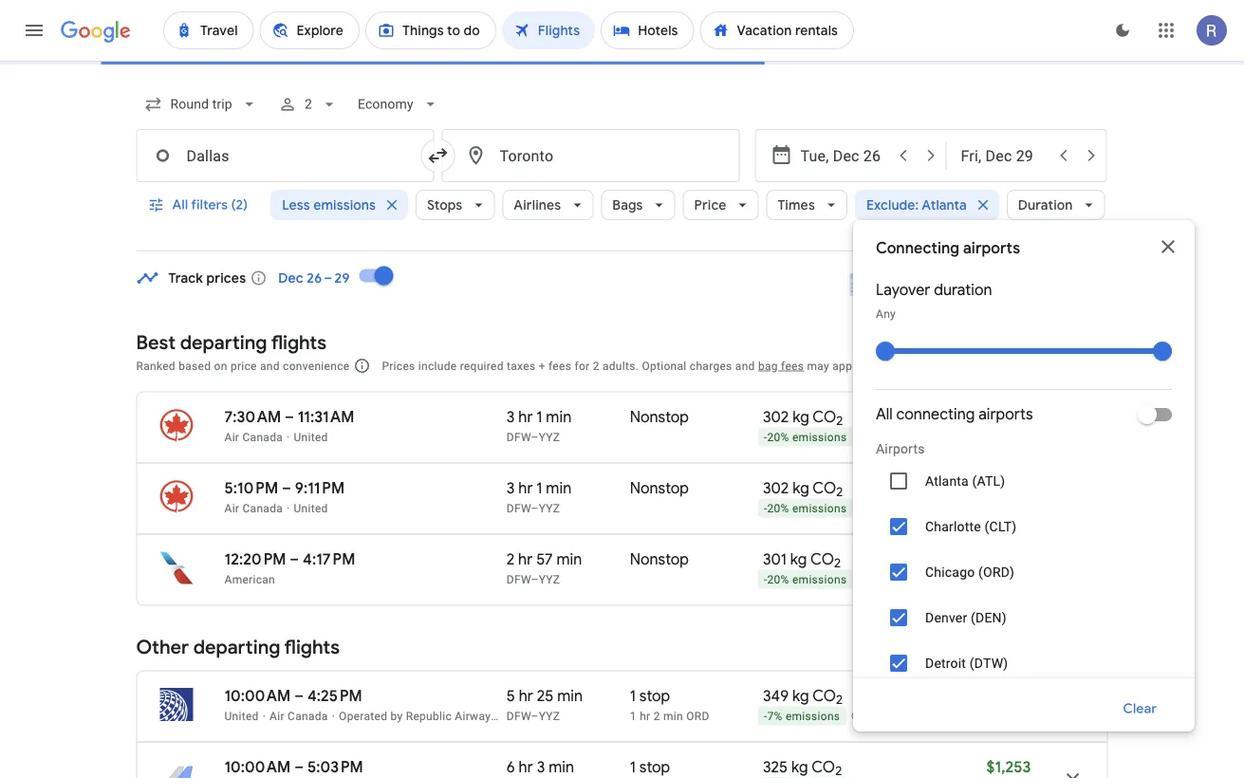 Task type: vqa. For each thing, say whether or not it's contained in the screenshot.
NEXT image
no



Task type: locate. For each thing, give the bounding box(es) containing it.
– inside "5 hr 25 min dfw – yyz"
[[531, 709, 539, 723]]

hr
[[518, 407, 533, 427], [518, 478, 533, 498], [518, 550, 533, 569], [519, 686, 533, 706], [640, 709, 651, 723], [519, 757, 533, 777]]

10:00 am – 4:25 pm
[[224, 686, 362, 706]]

1 horizontal spatial all
[[876, 405, 893, 424]]

4 - from the top
[[764, 710, 767, 723]]

– left 4:17 pm
[[290, 550, 299, 569]]

and right "price"
[[260, 359, 280, 373]]

canada down departure time: 5:10 pm. text box
[[242, 502, 283, 515]]

- for 4:25 pm
[[764, 710, 767, 723]]

– left the arrival time: 5:03 pm. text box
[[294, 757, 304, 777]]

4 dfw from the top
[[507, 709, 531, 723]]

kg for 9:11 pm
[[793, 478, 809, 498]]

1 vertical spatial $1,206
[[985, 478, 1031, 498]]

(2)
[[231, 196, 248, 214]]

1 stop flight. element down the 1 stop 1 hr 2 min ord
[[630, 757, 670, 778]]

stop
[[640, 686, 670, 706], [640, 757, 670, 777]]

1 down the 1 stop 1 hr 2 min ord
[[630, 757, 636, 777]]

layover (1 of 1) is a 1 hr 2 min layover at o'hare international airport in chicago. element
[[630, 709, 753, 724]]

1 302 from the top
[[763, 407, 789, 427]]

all filters (2) button
[[136, 182, 263, 228]]

main content containing best departing flights
[[136, 253, 1108, 778]]

0 vertical spatial canada
[[242, 430, 283, 444]]

flights up convenience
[[271, 330, 327, 354]]

airlines
[[514, 196, 561, 214]]

total duration 3 hr 1 min. element up 'total duration 2 hr 57 min.' element
[[507, 478, 630, 501]]

atlanta up connecting airports
[[922, 196, 967, 214]]

–
[[285, 407, 294, 427], [531, 430, 539, 444], [282, 478, 291, 498], [531, 502, 539, 515], [290, 550, 299, 569], [531, 573, 539, 586], [294, 686, 304, 706], [531, 709, 539, 723], [294, 757, 304, 777]]

dec
[[278, 270, 304, 287]]

1 dfw from the top
[[507, 430, 531, 444]]

stop down "layover (1 of 1) is a 1 hr 2 min layover at o'hare international airport in chicago." element
[[640, 757, 670, 777]]

1 vertical spatial atlanta
[[925, 473, 969, 489]]

2 1 stop flight. element from the top
[[630, 757, 670, 778]]

nonstop flight. element for 5:10 pm – 9:11 pm
[[630, 478, 689, 501]]

for
[[575, 359, 590, 373]]

2 -20% emissions from the top
[[764, 502, 847, 516]]

best departing flights
[[136, 330, 327, 354]]

1 vertical spatial flights
[[284, 635, 340, 660]]

1 vertical spatial nonstop
[[630, 478, 689, 498]]

1 stop from the top
[[640, 686, 670, 706]]

3 yyz from the top
[[539, 573, 560, 586]]

duration
[[1018, 196, 1073, 214]]

nonstop flight. element
[[630, 407, 689, 429], [630, 478, 689, 501], [630, 550, 689, 572]]

main menu image
[[23, 19, 46, 42]]

total duration 6 hr 3 min. element
[[507, 757, 630, 778]]

kg right 301
[[790, 550, 807, 569]]

1 vertical spatial stop
[[640, 757, 670, 777]]

nonstop
[[630, 407, 689, 427], [630, 478, 689, 498], [630, 550, 689, 569]]

11:31 am
[[298, 407, 355, 427]]

nonstop flight. element for 7:30 am – 11:31 am
[[630, 407, 689, 429]]

1 yyz from the top
[[539, 430, 560, 444]]

-20% emissions for 11:31 am
[[764, 431, 847, 444]]

Departure text field
[[801, 130, 888, 181]]

total duration 3 hr 1 min. element
[[507, 407, 630, 429], [507, 478, 630, 501]]

5 hr 25 min dfw – yyz
[[507, 686, 583, 723]]

other departing flights
[[136, 635, 340, 660]]

-20% emissions for 9:11 pm
[[764, 502, 847, 516]]

1 vertical spatial canada
[[242, 502, 283, 515]]

$1,206 for 1206 us dollars text box
[[985, 407, 1031, 427]]

denver (den)
[[925, 610, 1007, 625]]

flights for best departing flights
[[271, 330, 327, 354]]

2 302 from the top
[[763, 478, 789, 498]]

dfw down 5
[[507, 709, 531, 723]]

stop up "layover (1 of 1) is a 1 hr 2 min layover at o'hare international airport in chicago." element
[[640, 686, 670, 706]]

flights up 10:00 am – 4:25 pm
[[284, 635, 340, 660]]

all connecting airports
[[876, 405, 1033, 424]]

1 vertical spatial 302
[[763, 478, 789, 498]]

total duration 5 hr 25 min. element
[[507, 686, 630, 709]]

hr up 2 hr 57 min dfw – yyz
[[518, 478, 533, 498]]

by
[[391, 709, 403, 723]]

hr inside "5 hr 25 min dfw – yyz"
[[519, 686, 533, 706]]

4 yyz from the top
[[539, 709, 560, 723]]

air canada for 7:30 am
[[224, 430, 283, 444]]

0 vertical spatial nonstop
[[630, 407, 689, 427]]

1 right express
[[630, 709, 637, 723]]

air
[[224, 430, 239, 444], [224, 502, 239, 515], [270, 709, 285, 723]]

3 right 6
[[537, 757, 545, 777]]

dfw inside 2 hr 57 min dfw – yyz
[[507, 573, 531, 586]]

departing down american
[[193, 635, 280, 660]]

7:30 am – 11:31 am
[[224, 407, 355, 427]]

1 vertical spatial all
[[876, 405, 893, 424]]

1 stop 1 hr 2 min ord
[[630, 686, 710, 723]]

co for 10:00 am – 4:25 pm
[[813, 686, 836, 706]]

emissions inside popup button
[[313, 196, 376, 214]]

5:10 pm
[[224, 478, 278, 498]]

None search field
[[136, 82, 1195, 778]]

assistance
[[926, 359, 984, 373]]

airports
[[876, 441, 925, 457]]

total duration 3 hr 1 min. element down the for
[[507, 407, 630, 429]]

1 stop
[[630, 757, 670, 777]]

atlanta (atl)
[[925, 473, 1005, 489]]

canada down 10:00 am – 4:25 pm
[[288, 709, 328, 723]]

0 vertical spatial 1 stop flight. element
[[630, 686, 670, 709]]

hr right 5
[[519, 686, 533, 706]]

co up 301 kg co 2 -20% emissions
[[813, 478, 836, 498]]

1284 US dollars text field
[[986, 550, 1031, 569]]

20% for 11:31 am
[[767, 431, 789, 444]]

exclude:
[[866, 196, 919, 214]]

0 horizontal spatial and
[[260, 359, 280, 373]]

2 - from the top
[[764, 502, 767, 516]]

airlines button
[[502, 182, 594, 228]]

3 dfw from the top
[[507, 573, 531, 586]]

1 vertical spatial 3 hr 1 min dfw – yyz
[[507, 478, 572, 515]]

-20% emissions
[[764, 431, 847, 444], [764, 502, 847, 516]]

$1,206
[[985, 407, 1031, 427], [985, 478, 1031, 498]]

3 20% from the top
[[767, 573, 789, 587]]

air canada down departure time: 5:10 pm. text box
[[224, 502, 283, 515]]

2 inside 349 kg co 2
[[836, 692, 843, 708]]

bag fees button
[[758, 359, 804, 373]]

all left filters
[[172, 196, 188, 214]]

1 nonstop flight. element from the top
[[630, 407, 689, 429]]

1 total duration 3 hr 1 min. element from the top
[[507, 407, 630, 429]]

$1,253
[[987, 757, 1031, 777]]

$1,206 down the sort
[[985, 407, 1031, 427]]

total duration 3 hr 1 min. element for 11:31 am
[[507, 407, 630, 429]]

0 vertical spatial 302
[[763, 407, 789, 427]]

airports up the duration
[[963, 239, 1020, 258]]

1 vertical spatial departing
[[193, 635, 280, 660]]

1 vertical spatial nonstop flight. element
[[630, 478, 689, 501]]

1 vertical spatial departure time: 10:00 am. text field
[[224, 757, 291, 777]]

3 - from the top
[[764, 573, 767, 587]]

0 vertical spatial 302 kg co 2
[[763, 407, 843, 429]]

- down bag at the top of the page
[[764, 431, 767, 444]]

2 vertical spatial 20%
[[767, 573, 789, 587]]

all for all connecting airports
[[876, 405, 893, 424]]

airports down the sort
[[979, 405, 1033, 424]]

2 10:00 am from the top
[[224, 757, 291, 777]]

20% down bag fees button
[[767, 431, 789, 444]]

6
[[507, 757, 515, 777]]

2 vertical spatial nonstop flight. element
[[630, 550, 689, 572]]

10:00 am left the arrival time: 5:03 pm. text box
[[224, 757, 291, 777]]

302 kg co 2 for 11:31 am
[[763, 407, 843, 429]]

total duration 3 hr 1 min. element for 9:11 pm
[[507, 478, 630, 501]]

prices
[[206, 270, 246, 287]]

1 stop flight. element up 1 stop
[[630, 686, 670, 709]]

None text field
[[442, 129, 740, 182]]

air canada down 7:30 am text box
[[224, 430, 283, 444]]

fees right +
[[549, 359, 572, 373]]

price button
[[683, 182, 759, 228]]

2 vertical spatial nonstop
[[630, 550, 689, 569]]

0 vertical spatial total duration 3 hr 1 min. element
[[507, 407, 630, 429]]

dfw up 2 hr 57 min dfw – yyz
[[507, 502, 531, 515]]

dfw down 'total duration 2 hr 57 min.' element
[[507, 573, 531, 586]]

all up airports at the right of the page
[[876, 405, 893, 424]]

leaves dallas/fort worth international airport at 7:30 am on tuesday, december 26 and arrives at toronto pearson international airport at 11:31 am on tuesday, december 26. element
[[224, 407, 355, 427]]

302 up 301
[[763, 478, 789, 498]]

1 $1,206 from the top
[[985, 407, 1031, 427]]

None text field
[[136, 129, 434, 182]]

2 total duration 3 hr 1 min. element from the top
[[507, 478, 630, 501]]

2 vertical spatial air canada
[[270, 709, 328, 723]]

and left bag at the top of the page
[[735, 359, 755, 373]]

349 kg co 2
[[763, 686, 843, 708]]

20% up 301
[[767, 502, 789, 516]]

302 kg co 2 down may
[[763, 407, 843, 429]]

prices include required taxes + fees for 2 adults. optional charges and bag fees may apply. passenger assistance
[[382, 359, 984, 373]]

air down 10:00 am – 4:25 pm
[[270, 709, 285, 723]]

operated
[[339, 709, 387, 723]]

kg
[[793, 407, 809, 427], [793, 478, 809, 498], [790, 550, 807, 569], [792, 686, 809, 706], [792, 757, 808, 777]]

kg for 11:31 am
[[793, 407, 809, 427]]

10:00 am down other departing flights
[[224, 686, 291, 706]]

co down may
[[813, 407, 836, 427]]

- up 301
[[764, 502, 767, 516]]

canada for 5:10 pm
[[242, 502, 283, 515]]

kg inside 349 kg co 2
[[792, 686, 809, 706]]

5:10 pm – 9:11 pm
[[224, 478, 345, 498]]

349
[[763, 686, 789, 706]]

yyz inside 2 hr 57 min dfw – yyz
[[539, 573, 560, 586]]

departing up the on
[[180, 330, 267, 354]]

0 vertical spatial atlanta
[[922, 196, 967, 214]]

co up -7% emissions
[[813, 686, 836, 706]]

kg inside 301 kg co 2 -20% emissions
[[790, 550, 807, 569]]

Arrival time: 11:31 AM. text field
[[298, 407, 355, 427]]

all
[[172, 196, 188, 214], [876, 405, 893, 424]]

2 nonstop flight. element from the top
[[630, 478, 689, 501]]

air canada
[[224, 430, 283, 444], [224, 502, 283, 515], [270, 709, 328, 723]]

fees right bag at the top of the page
[[781, 359, 804, 373]]

1 stop flight. element
[[630, 686, 670, 709], [630, 757, 670, 778]]

close dialog image
[[1157, 235, 1180, 258]]

3 nonstop from the top
[[630, 550, 689, 569]]

– down 25
[[531, 709, 539, 723]]

air canada down leaves dallas/fort worth international airport at 10:00 am on tuesday, december 26 and arrives at toronto pearson international airport at 4:25 pm on tuesday, december 26. element
[[270, 709, 328, 723]]

yyz down 57
[[539, 573, 560, 586]]

atlanta inside popup button
[[922, 196, 967, 214]]

and
[[260, 359, 280, 373], [735, 359, 755, 373]]

– down 57
[[531, 573, 539, 586]]

dfw for 11:31 am
[[507, 430, 531, 444]]

airways
[[455, 709, 497, 723]]

bags
[[612, 196, 643, 214]]

1 - from the top
[[764, 431, 767, 444]]

1 10:00 am from the top
[[224, 686, 291, 706]]

3 up 2 hr 57 min dfw – yyz
[[507, 478, 515, 498]]

Return text field
[[961, 130, 1048, 181]]

- down 349
[[764, 710, 767, 723]]

 image down arrival time: 4:25 pm. text field
[[332, 709, 335, 723]]

1 fees from the left
[[549, 359, 572, 373]]

hr up 1 stop
[[640, 709, 651, 723]]

7%
[[767, 710, 783, 723]]

2 button
[[270, 82, 346, 127]]

 image
[[263, 709, 266, 723], [332, 709, 335, 723]]

none search field containing connecting airports
[[136, 82, 1195, 778]]

10:00 am – 5:03 pm
[[224, 757, 363, 777]]

1206 US dollars text field
[[985, 407, 1031, 427]]

min inside "5 hr 25 min dfw – yyz"
[[557, 686, 583, 706]]

hr right 6
[[519, 757, 533, 777]]

-20% emissions up 301
[[764, 502, 847, 516]]

all inside button
[[172, 196, 188, 214]]

 image down 10:00 am – 4:25 pm
[[263, 709, 266, 723]]

charlotte
[[925, 519, 981, 534]]

min inside 2 hr 57 min dfw – yyz
[[557, 550, 582, 569]]

0 horizontal spatial all
[[172, 196, 188, 214]]

1 3 hr 1 min dfw – yyz from the top
[[507, 407, 572, 444]]

1 20% from the top
[[767, 431, 789, 444]]

dba
[[500, 709, 523, 723]]

yyz inside "5 hr 25 min dfw – yyz"
[[539, 709, 560, 723]]

20% inside 301 kg co 2 -20% emissions
[[767, 573, 789, 587]]

1 vertical spatial air canada
[[224, 502, 283, 515]]

25
[[537, 686, 554, 706]]

0 vertical spatial nonstop flight. element
[[630, 407, 689, 429]]

1 vertical spatial -20% emissions
[[764, 502, 847, 516]]

Arrival time: 4:17 PM. text field
[[303, 550, 355, 569]]

0 vertical spatial stop
[[640, 686, 670, 706]]

emissions for 4:25 pm
[[786, 710, 840, 723]]

co for 7:30 am – 11:31 am
[[813, 407, 836, 427]]

$1,284
[[986, 550, 1031, 569]]

1 vertical spatial 302 kg co 2
[[763, 478, 843, 500]]

min for 4:17 pm
[[557, 550, 582, 569]]

chicago
[[925, 564, 975, 580]]

kg up 301 kg co 2 -20% emissions
[[793, 478, 809, 498]]

departing
[[180, 330, 267, 354], [193, 635, 280, 660]]

hr inside 2 hr 57 min dfw – yyz
[[518, 550, 533, 569]]

nonstop for 11:31 am
[[630, 407, 689, 427]]

1 departure time: 10:00 am. text field from the top
[[224, 686, 291, 706]]

stop for 1 stop
[[640, 757, 670, 777]]

dfw
[[507, 430, 531, 444], [507, 502, 531, 515], [507, 573, 531, 586], [507, 709, 531, 723]]

leaves dallas/fort worth international airport at 12:20 pm on tuesday, december 26 and arrives at toronto pearson international airport at 4:17 pm on tuesday, december 26. element
[[224, 550, 355, 569]]

kg right 325
[[792, 757, 808, 777]]

departure time: 10:00 am. text field for 10:00 am – 5:03 pm
[[224, 757, 291, 777]]

3 hr 1 min dfw – yyz down +
[[507, 407, 572, 444]]

0 vertical spatial air canada
[[224, 430, 283, 444]]

co right 301
[[810, 550, 834, 569]]

2 stop from the top
[[640, 757, 670, 777]]

2 dfw from the top
[[507, 502, 531, 515]]

departure time: 10:00 am. text field for 10:00 am – 4:25 pm
[[224, 686, 291, 706]]

0 vertical spatial 3
[[507, 407, 515, 427]]

stop inside the 1 stop 1 hr 2 min ord
[[640, 686, 670, 706]]

20%
[[767, 431, 789, 444], [767, 502, 789, 516], [767, 573, 789, 587]]

0 vertical spatial flights
[[271, 330, 327, 354]]

hr for 4:25 pm
[[519, 686, 533, 706]]

kg down may
[[793, 407, 809, 427]]

dfw down taxes
[[507, 430, 531, 444]]

2 yyz from the top
[[539, 502, 560, 515]]

1 302 kg co 2 from the top
[[763, 407, 843, 429]]

atlanta left (atl)
[[925, 473, 969, 489]]

2 nonstop from the top
[[630, 478, 689, 498]]

1 -20% emissions from the top
[[764, 431, 847, 444]]

3 hr 1 min dfw – yyz up 57
[[507, 478, 572, 515]]

0 vertical spatial departure time: 10:00 am. text field
[[224, 686, 291, 706]]

duration button
[[1007, 182, 1105, 228]]

302 down bag fees button
[[763, 407, 789, 427]]

canada down 7:30 am text box
[[242, 430, 283, 444]]

1 horizontal spatial  image
[[332, 709, 335, 723]]

departure time: 10:00 am. text field left the arrival time: 5:03 pm. text box
[[224, 757, 291, 777]]

– inside 2 hr 57 min dfw – yyz
[[531, 573, 539, 586]]

main content
[[136, 253, 1108, 778]]

yyz up 57
[[539, 502, 560, 515]]

1 horizontal spatial fees
[[781, 359, 804, 373]]

yyz down 25
[[539, 709, 560, 723]]

air down departure time: 5:10 pm. text box
[[224, 502, 239, 515]]

dfw inside "5 hr 25 min dfw – yyz"
[[507, 709, 531, 723]]

Departure time: 12:20 PM. text field
[[224, 550, 286, 569]]

hr down taxes
[[518, 407, 533, 427]]

stops
[[427, 196, 463, 214]]

adults.
[[603, 359, 639, 373]]

emissions
[[313, 196, 376, 214], [792, 431, 847, 444], [792, 502, 847, 516], [792, 573, 847, 587], [786, 710, 840, 723]]

connecting
[[876, 239, 960, 258]]

1 vertical spatial 10:00 am
[[224, 757, 291, 777]]

track prices
[[168, 270, 246, 287]]

302 for 11:31 am
[[763, 407, 789, 427]]

301 kg co 2 -20% emissions
[[763, 550, 847, 587]]

Departure time: 10:00 AM. text field
[[224, 686, 291, 706], [224, 757, 291, 777]]

all for all filters (2)
[[172, 196, 188, 214]]

0 vertical spatial departing
[[180, 330, 267, 354]]

1 vertical spatial total duration 3 hr 1 min. element
[[507, 478, 630, 501]]

1 vertical spatial 20%
[[767, 502, 789, 516]]

0 horizontal spatial fees
[[549, 359, 572, 373]]

None field
[[136, 87, 266, 121], [350, 87, 448, 121], [136, 87, 266, 121], [350, 87, 448, 121]]

connecting
[[897, 405, 975, 424]]

atlanta
[[922, 196, 967, 214], [925, 473, 969, 489]]

0 horizontal spatial  image
[[263, 709, 266, 723]]

kg up -7% emissions
[[792, 686, 809, 706]]

1 horizontal spatial and
[[735, 359, 755, 373]]

1 vertical spatial 1 stop flight. element
[[630, 757, 670, 778]]

round
[[980, 574, 1010, 587]]

0 vertical spatial all
[[172, 196, 188, 214]]

total duration 2 hr 57 min. element
[[507, 550, 630, 572]]

co inside 349 kg co 2
[[813, 686, 836, 706]]

0 vertical spatial air
[[224, 430, 239, 444]]

2 3 hr 1 min dfw – yyz from the top
[[507, 478, 572, 515]]

3 down taxes
[[507, 407, 515, 427]]

0 vertical spatial 20%
[[767, 431, 789, 444]]

united down 10:00 am – 4:25 pm
[[224, 709, 259, 723]]

filters
[[191, 196, 228, 214]]

3 hr 1 min dfw – yyz for 9:11 pm
[[507, 478, 572, 515]]

0 vertical spatial 10:00 am
[[224, 686, 291, 706]]

2 $1,206 from the top
[[985, 478, 1031, 498]]

departure time: 10:00 am. text field down other departing flights
[[224, 686, 291, 706]]

canada
[[242, 430, 283, 444], [242, 502, 283, 515], [288, 709, 328, 723]]

1 vertical spatial 3
[[507, 478, 515, 498]]

other
[[136, 635, 189, 660]]

kg for 4:25 pm
[[792, 686, 809, 706]]

yyz down +
[[539, 430, 560, 444]]

$1,206 up (clt)
[[985, 478, 1031, 498]]

- down 301
[[764, 573, 767, 587]]

+
[[539, 359, 545, 373]]

none text field inside search box
[[442, 129, 740, 182]]

-20% emissions down may
[[764, 431, 847, 444]]

0 vertical spatial 3 hr 1 min dfw – yyz
[[507, 407, 572, 444]]

20% down 301
[[767, 573, 789, 587]]

- for 11:31 am
[[764, 431, 767, 444]]

2 302 kg co 2 from the top
[[763, 478, 843, 500]]

2 departure time: 10:00 am. text field from the top
[[224, 757, 291, 777]]

air down 7:30 am
[[224, 430, 239, 444]]

2 20% from the top
[[767, 502, 789, 516]]

0 vertical spatial -20% emissions
[[764, 431, 847, 444]]

– inside 12:20 pm – 4:17 pm american
[[290, 550, 299, 569]]

1206 US dollars text field
[[985, 478, 1031, 498]]

302 kg co 2 up 301
[[763, 478, 843, 500]]

Arrival time: 5:03 PM. text field
[[307, 757, 363, 777]]

1 nonstop from the top
[[630, 407, 689, 427]]

0 vertical spatial $1,206
[[985, 407, 1031, 427]]

hr left 57
[[518, 550, 533, 569]]

1 vertical spatial air
[[224, 502, 239, 515]]

may
[[807, 359, 830, 373]]



Task type: describe. For each thing, give the bounding box(es) containing it.
2  image from the left
[[332, 709, 335, 723]]

express
[[563, 709, 605, 723]]

1 down +
[[537, 407, 542, 427]]

air canada for 5:10 pm
[[224, 502, 283, 515]]

2 inside 2 hr 57 min dfw – yyz
[[507, 550, 515, 569]]

flights for other departing flights
[[284, 635, 340, 660]]

hr inside the 1 stop 1 hr 2 min ord
[[640, 709, 651, 723]]

1 up 57
[[537, 478, 542, 498]]

united down 25
[[526, 709, 560, 723]]

exclude: atlanta button
[[855, 182, 999, 228]]

co right 325
[[812, 757, 835, 777]]

301
[[763, 550, 787, 569]]

3 for 9:11 pm
[[507, 478, 515, 498]]

2 inside 301 kg co 2 -20% emissions
[[834, 555, 841, 572]]

include
[[418, 359, 457, 373]]

less
[[282, 196, 310, 214]]

all filters (2)
[[172, 196, 248, 214]]

2 hr 57 min dfw – yyz
[[507, 550, 582, 586]]

stop for 1 stop 1 hr 2 min ord
[[640, 686, 670, 706]]

departing for other
[[193, 635, 280, 660]]

co inside 301 kg co 2 -20% emissions
[[810, 550, 834, 569]]

1253 US dollars text field
[[987, 757, 1031, 777]]

bags button
[[601, 182, 675, 228]]

2 inside the 1 stop 1 hr 2 min ord
[[654, 709, 660, 723]]

find the best price region
[[136, 253, 1108, 316]]

dec 26 – 29
[[278, 270, 350, 287]]

denver
[[925, 610, 968, 625]]

emissions for 9:11 pm
[[792, 502, 847, 516]]

swap origin and destination. image
[[427, 144, 449, 167]]

ranked based on price and convenience
[[136, 359, 350, 373]]

learn more about tracked prices image
[[250, 270, 267, 287]]

1 and from the left
[[260, 359, 280, 373]]

departing for best
[[180, 330, 267, 354]]

5
[[507, 686, 515, 706]]

layover duration any
[[876, 280, 992, 321]]

learn more about ranking image
[[353, 357, 371, 374]]

10:00 am for 10:00 am – 5:03 pm
[[224, 757, 291, 777]]

302 kg co 2 for 9:11 pm
[[763, 478, 843, 500]]

1 vertical spatial airports
[[979, 405, 1033, 424]]

sort by: button
[[1021, 348, 1108, 382]]

only
[[1120, 655, 1149, 672]]

operated by republic airways dba united express
[[339, 709, 605, 723]]

clear
[[1123, 700, 1157, 718]]

based
[[179, 359, 211, 373]]

flight details. leaves dallas/fort worth international airport at 10:00 am on tuesday, december 26 and arrives at toronto pearson international airport at 5:03 pm on tuesday, december 26. image
[[1050, 754, 1096, 778]]

-7% emissions
[[764, 710, 840, 723]]

apply.
[[833, 359, 864, 373]]

12:20 pm – 4:17 pm american
[[224, 550, 355, 586]]

min for 11:31 am
[[546, 407, 572, 427]]

2 vertical spatial canada
[[288, 709, 328, 723]]

(ord)
[[979, 564, 1015, 580]]

Arrival time: 9:11 PM. text field
[[295, 478, 345, 498]]

passenger
[[867, 359, 923, 373]]

2 fees from the left
[[781, 359, 804, 373]]

loading results progress bar
[[0, 61, 1244, 65]]

ranked
[[136, 359, 176, 373]]

best
[[136, 330, 176, 354]]

Departure time: 5:10 PM. text field
[[224, 478, 278, 498]]

- inside 301 kg co 2 -20% emissions
[[764, 573, 767, 587]]

3 for 11:31 am
[[507, 407, 515, 427]]

leaves dallas/fort worth international airport at 10:00 am on tuesday, december 26 and arrives at toronto pearson international airport at 4:25 pm on tuesday, december 26. element
[[224, 686, 362, 706]]

1  image from the left
[[263, 709, 266, 723]]

4:17 pm
[[303, 550, 355, 569]]

by:
[[1059, 357, 1078, 374]]

min for 9:11 pm
[[546, 478, 572, 498]]

optional
[[642, 359, 687, 373]]

dfw for 9:11 pm
[[507, 502, 531, 515]]

clear button
[[1100, 686, 1180, 732]]

– left the 9:11 pm
[[282, 478, 291, 498]]

leaves dallas/fort worth international airport at 10:00 am on tuesday, december 26 and arrives at toronto pearson international airport at 5:03 pm on tuesday, december 26. element
[[224, 757, 363, 777]]

9:11 pm
[[295, 478, 345, 498]]

less emissions button
[[271, 182, 408, 228]]

325
[[763, 757, 788, 777]]

yyz for 11:31 am
[[539, 430, 560, 444]]

date
[[885, 275, 915, 292]]

$1,284 round trip
[[980, 550, 1031, 587]]

– up 57
[[531, 502, 539, 515]]

- for 9:11 pm
[[764, 502, 767, 516]]

(clt)
[[985, 519, 1017, 534]]

– left arrival time: 4:25 pm. text field
[[294, 686, 304, 706]]

10:00 am for 10:00 am – 4:25 pm
[[224, 686, 291, 706]]

2 vertical spatial 3
[[537, 757, 545, 777]]

convenience
[[283, 359, 350, 373]]

taxes
[[507, 359, 536, 373]]

hr for 9:11 pm
[[518, 478, 533, 498]]

passenger assistance button
[[867, 359, 984, 373]]

302 for 9:11 pm
[[763, 478, 789, 498]]

layover
[[876, 280, 931, 300]]

4:25 pm
[[307, 686, 362, 706]]

ord
[[686, 709, 710, 723]]

canada for 7:30 am
[[242, 430, 283, 444]]

stops button
[[416, 182, 495, 228]]

only button
[[1097, 641, 1172, 686]]

1 up "layover (1 of 1) is a 1 hr 2 min layover at o'hare international airport in chicago." element
[[630, 686, 636, 706]]

6 hr 3 min
[[507, 757, 574, 777]]

detroit (dtw)
[[925, 655, 1008, 671]]

57
[[536, 550, 553, 569]]

5:03 pm
[[307, 757, 363, 777]]

yyz for 9:11 pm
[[539, 502, 560, 515]]

track
[[168, 270, 203, 287]]

republic
[[406, 709, 452, 723]]

2 vertical spatial air
[[270, 709, 285, 723]]

325 kg co
[[763, 757, 835, 777]]

hr for 4:17 pm
[[518, 550, 533, 569]]

sort
[[1029, 357, 1055, 374]]

20% for 9:11 pm
[[767, 502, 789, 516]]

date grid
[[885, 275, 944, 292]]

3 hr 1 min dfw – yyz for 11:31 am
[[507, 407, 572, 444]]

yyz for 4:25 pm
[[539, 709, 560, 723]]

trip
[[1013, 574, 1031, 587]]

leaves dallas/fort worth international airport at 5:10 pm on tuesday, december 26 and arrives at toronto pearson international airport at 9:11 pm on tuesday, december 26. element
[[224, 478, 345, 498]]

air for 7:30 am
[[224, 430, 239, 444]]

change appearance image
[[1100, 8, 1146, 53]]

emissions for 11:31 am
[[792, 431, 847, 444]]

united down 'arrival time: 11:31 am.' text field
[[294, 430, 328, 444]]

air for 5:10 pm
[[224, 502, 239, 515]]

nonstop for 9:11 pm
[[630, 478, 689, 498]]

2 inside popup button
[[304, 96, 312, 112]]

united down the 9:11 pm
[[294, 502, 328, 515]]

bag
[[758, 359, 778, 373]]

(dtw)
[[970, 655, 1008, 671]]

required
[[460, 359, 504, 373]]

7:30 am
[[224, 407, 281, 427]]

co for 5:10 pm – 9:11 pm
[[813, 478, 836, 498]]

1 1 stop flight. element from the top
[[630, 686, 670, 709]]

price
[[231, 359, 257, 373]]

Arrival time: 4:25 PM. text field
[[307, 686, 362, 706]]

2 and from the left
[[735, 359, 755, 373]]

– down +
[[531, 430, 539, 444]]

0 vertical spatial airports
[[963, 239, 1020, 258]]

on
[[214, 359, 227, 373]]

any
[[876, 308, 896, 321]]

charlotte (clt)
[[925, 519, 1017, 534]]

duration
[[934, 280, 992, 300]]

times
[[778, 196, 815, 214]]

hr for 11:31 am
[[518, 407, 533, 427]]

12:20 pm
[[224, 550, 286, 569]]

– right 7:30 am
[[285, 407, 294, 427]]

$1,206 for $1,206 text box
[[985, 478, 1031, 498]]

min for 4:25 pm
[[557, 686, 583, 706]]

min inside the 1 stop 1 hr 2 min ord
[[663, 709, 683, 723]]

(atl)
[[972, 473, 1005, 489]]

emissions inside 301 kg co 2 -20% emissions
[[792, 573, 847, 587]]

dfw for 4:25 pm
[[507, 709, 531, 723]]

3 nonstop flight. element from the top
[[630, 550, 689, 572]]

american
[[224, 573, 275, 586]]

Departure time: 7:30 AM. text field
[[224, 407, 281, 427]]

26 – 29
[[307, 270, 350, 287]]



